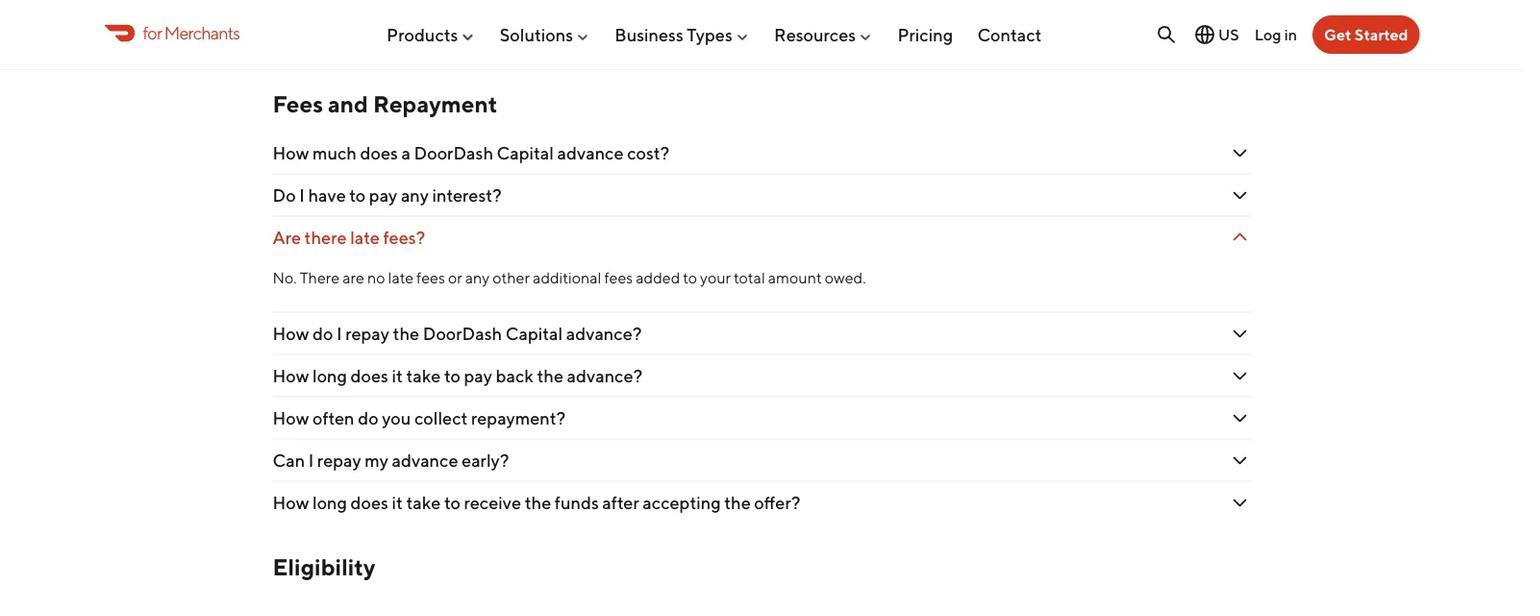 Task type: describe. For each thing, give the bounding box(es) containing it.
chevron down image for advance?
[[1229, 323, 1252, 346]]

1 vertical spatial capital
[[506, 324, 563, 344]]

long for how long does it take to receive the funds after accepting the offer?
[[313, 493, 347, 514]]

back
[[496, 366, 534, 387]]

your
[[700, 269, 731, 287]]

0 vertical spatial advance
[[557, 143, 624, 164]]

0 vertical spatial capital
[[497, 143, 554, 164]]

what is parafin?
[[273, 29, 401, 50]]

i for repay
[[308, 451, 314, 471]]

started
[[1355, 25, 1409, 44]]

2 fees from the left
[[604, 269, 633, 287]]

chevron down image for repayment?
[[1229, 407, 1252, 431]]

does for how long does it take to receive the funds after accepting the offer?
[[351, 493, 388, 514]]

pricing link
[[898, 16, 953, 53]]

take for receive
[[406, 493, 441, 514]]

other
[[493, 269, 530, 287]]

1 vertical spatial advance?
[[567, 366, 643, 387]]

added
[[636, 269, 680, 287]]

how long does it take to pay back the advance?
[[273, 366, 643, 387]]

how for how often do you collect repayment?
[[273, 408, 309, 429]]

products link
[[387, 16, 476, 53]]

accepting
[[643, 493, 721, 514]]

globe line image
[[1193, 23, 1217, 46]]

1 vertical spatial repay
[[317, 451, 361, 471]]

2 chevron down image from the top
[[1229, 450, 1252, 473]]

you
[[382, 408, 411, 429]]

business types link
[[615, 16, 750, 53]]

does for how long does it take to pay back the advance?
[[351, 366, 388, 387]]

how do i repay the doordash capital advance?
[[273, 324, 642, 344]]

my
[[365, 451, 388, 471]]

to left your
[[683, 269, 697, 287]]

to down how do i repay the doordash capital advance?
[[444, 366, 461, 387]]

amount
[[768, 269, 822, 287]]

fees?
[[383, 228, 425, 248]]

log in
[[1255, 25, 1297, 44]]

receive
[[464, 493, 521, 514]]

how long does it take to receive the funds after accepting the offer?
[[273, 493, 800, 514]]

0 horizontal spatial late
[[350, 228, 380, 248]]

it for pay
[[392, 366, 403, 387]]

are
[[273, 228, 301, 248]]

is
[[321, 29, 333, 50]]

1 horizontal spatial do
[[358, 408, 379, 429]]

how much does a doordash capital advance cost?
[[273, 143, 670, 164]]

0 vertical spatial doordash
[[414, 143, 493, 164]]

merchants
[[164, 22, 240, 43]]

and
[[328, 90, 368, 118]]

how for how much does a doordash capital advance cost?
[[273, 143, 309, 164]]

chevron down image for any
[[1229, 184, 1252, 207]]

i for have
[[299, 185, 305, 206]]

us
[[1219, 25, 1239, 44]]

there
[[300, 269, 340, 287]]

no
[[367, 269, 385, 287]]

business
[[615, 24, 684, 45]]

log
[[1255, 25, 1282, 44]]

to left receive
[[444, 493, 461, 514]]

log in link
[[1255, 25, 1297, 44]]

chevron down image for the
[[1229, 492, 1252, 515]]

the right back
[[537, 366, 564, 387]]

0 horizontal spatial do
[[313, 324, 333, 344]]

0 horizontal spatial pay
[[369, 185, 397, 206]]

1 fees from the left
[[417, 269, 445, 287]]

can
[[273, 451, 305, 471]]

do i have to pay any interest?
[[273, 185, 502, 206]]

repayment?
[[471, 408, 566, 429]]

chevron down image for capital
[[1229, 142, 1252, 165]]

1 vertical spatial pay
[[464, 366, 492, 387]]



Task type: vqa. For each thing, say whether or not it's contained in the screenshot.
Resources
yes



Task type: locate. For each thing, give the bounding box(es) containing it.
how for how long does it take to receive the funds after accepting the offer?
[[273, 493, 309, 514]]

doordash up how long does it take to pay back the advance?
[[423, 324, 502, 344]]

early?
[[462, 451, 509, 471]]

does up you
[[351, 366, 388, 387]]

types
[[687, 24, 733, 45]]

1 vertical spatial do
[[358, 408, 379, 429]]

i
[[299, 185, 305, 206], [337, 324, 342, 344], [308, 451, 314, 471]]

0 horizontal spatial i
[[299, 185, 305, 206]]

doordash
[[414, 143, 493, 164], [423, 324, 502, 344]]

it up you
[[392, 366, 403, 387]]

0 vertical spatial any
[[401, 185, 429, 206]]

1 vertical spatial any
[[465, 269, 490, 287]]

parafin?
[[336, 29, 401, 50]]

collect
[[414, 408, 468, 429]]

long up eligibility
[[313, 493, 347, 514]]

in
[[1285, 25, 1297, 44]]

1 vertical spatial late
[[388, 269, 414, 287]]

doordash up "interest?"
[[414, 143, 493, 164]]

2 how from the top
[[273, 324, 309, 344]]

i down there
[[337, 324, 342, 344]]

take up how often do you collect repayment?
[[406, 366, 441, 387]]

0 vertical spatial i
[[299, 185, 305, 206]]

a
[[402, 143, 411, 164]]

the up how long does it take to pay back the advance?
[[393, 324, 419, 344]]

no. there are no late fees or any other additional fees added to your total amount owed.
[[273, 269, 866, 287]]

there
[[305, 228, 347, 248]]

advance? right back
[[567, 366, 643, 387]]

take
[[406, 366, 441, 387], [406, 493, 441, 514]]

2 it from the top
[[392, 493, 403, 514]]

solutions link
[[500, 16, 591, 53]]

products
[[387, 24, 458, 45]]

repayment
[[373, 90, 498, 118]]

0 vertical spatial take
[[406, 366, 441, 387]]

advance
[[557, 143, 624, 164], [392, 451, 458, 471]]

do
[[313, 324, 333, 344], [358, 408, 379, 429]]

1 horizontal spatial fees
[[604, 269, 633, 287]]

any right or at the left top of page
[[465, 269, 490, 287]]

5 how from the top
[[273, 493, 309, 514]]

1 vertical spatial doordash
[[423, 324, 502, 344]]

1 how from the top
[[273, 143, 309, 164]]

eligibility
[[273, 555, 376, 582]]

how
[[273, 143, 309, 164], [273, 324, 309, 344], [273, 366, 309, 387], [273, 408, 309, 429], [273, 493, 309, 514]]

solutions
[[500, 24, 573, 45]]

get started button
[[1313, 15, 1420, 54]]

does
[[360, 143, 398, 164], [351, 366, 388, 387], [351, 493, 388, 514]]

late right no
[[388, 269, 414, 287]]

4 chevron down image from the top
[[1229, 227, 1252, 250]]

i right the "do"
[[299, 185, 305, 206]]

3 chevron down image from the top
[[1229, 492, 1252, 515]]

repay left my
[[317, 451, 361, 471]]

capital
[[497, 143, 554, 164], [506, 324, 563, 344]]

0 horizontal spatial fees
[[417, 269, 445, 287]]

1 chevron down image from the top
[[1229, 323, 1252, 346]]

what
[[273, 29, 317, 50]]

does down my
[[351, 493, 388, 514]]

0 vertical spatial pay
[[369, 185, 397, 206]]

for
[[143, 22, 162, 43]]

pricing
[[898, 24, 953, 45]]

long up often at the left bottom of the page
[[313, 366, 347, 387]]

to
[[349, 185, 366, 206], [683, 269, 697, 287], [444, 366, 461, 387], [444, 493, 461, 514]]

the left offer?
[[724, 493, 751, 514]]

1 vertical spatial it
[[392, 493, 403, 514]]

owed.
[[825, 269, 866, 287]]

business types
[[615, 24, 733, 45]]

late
[[350, 228, 380, 248], [388, 269, 414, 287]]

does for how much does a doordash capital advance cost?
[[360, 143, 398, 164]]

0 vertical spatial it
[[392, 366, 403, 387]]

have
[[308, 185, 346, 206]]

often
[[313, 408, 354, 429]]

pay
[[369, 185, 397, 206], [464, 366, 492, 387]]

advance?
[[566, 324, 642, 344], [567, 366, 643, 387]]

0 horizontal spatial advance
[[392, 451, 458, 471]]

funds
[[555, 493, 599, 514]]

contact link
[[978, 16, 1042, 53]]

chevron down image
[[1229, 28, 1252, 51], [1229, 142, 1252, 165], [1229, 184, 1252, 207], [1229, 227, 1252, 250], [1229, 365, 1252, 388], [1229, 407, 1252, 431]]

take down can i repay my advance early?
[[406, 493, 441, 514]]

does left a
[[360, 143, 398, 164]]

it for receive
[[392, 493, 403, 514]]

0 vertical spatial late
[[350, 228, 380, 248]]

additional
[[533, 269, 602, 287]]

advance? down no. there are no late fees or any other additional fees added to your total amount owed.
[[566, 324, 642, 344]]

capital up back
[[506, 324, 563, 344]]

resources
[[774, 24, 856, 45]]

0 horizontal spatial any
[[401, 185, 429, 206]]

get
[[1324, 25, 1352, 44]]

1 vertical spatial advance
[[392, 451, 458, 471]]

1 long from the top
[[313, 366, 347, 387]]

1 chevron down image from the top
[[1229, 28, 1252, 51]]

take for pay
[[406, 366, 441, 387]]

5 chevron down image from the top
[[1229, 365, 1252, 388]]

1 horizontal spatial pay
[[464, 366, 492, 387]]

for merchants link
[[104, 20, 240, 46]]

2 vertical spatial does
[[351, 493, 388, 514]]

long
[[313, 366, 347, 387], [313, 493, 347, 514]]

1 it from the top
[[392, 366, 403, 387]]

it
[[392, 366, 403, 387], [392, 493, 403, 514]]

0 vertical spatial do
[[313, 324, 333, 344]]

capital up "interest?"
[[497, 143, 554, 164]]

3 chevron down image from the top
[[1229, 184, 1252, 207]]

how for how do i repay the doordash capital advance?
[[273, 324, 309, 344]]

1 take from the top
[[406, 366, 441, 387]]

can i repay my advance early?
[[273, 451, 509, 471]]

how for how long does it take to pay back the advance?
[[273, 366, 309, 387]]

1 horizontal spatial advance
[[557, 143, 624, 164]]

2 chevron down image from the top
[[1229, 142, 1252, 165]]

1 vertical spatial i
[[337, 324, 342, 344]]

repay down no
[[345, 324, 390, 344]]

are
[[343, 269, 364, 287]]

advance down how often do you collect repayment?
[[392, 451, 458, 471]]

1 vertical spatial chevron down image
[[1229, 450, 1252, 473]]

2 take from the top
[[406, 493, 441, 514]]

chevron down image for to
[[1229, 365, 1252, 388]]

offer?
[[754, 493, 800, 514]]

any down a
[[401, 185, 429, 206]]

1 vertical spatial take
[[406, 493, 441, 514]]

2 vertical spatial chevron down image
[[1229, 492, 1252, 515]]

are there late fees?
[[273, 228, 429, 248]]

much
[[313, 143, 357, 164]]

late left fees?
[[350, 228, 380, 248]]

get started
[[1324, 25, 1409, 44]]

do
[[273, 185, 296, 206]]

3 how from the top
[[273, 366, 309, 387]]

0 vertical spatial does
[[360, 143, 398, 164]]

fees
[[273, 90, 323, 118]]

total
[[734, 269, 765, 287]]

2 horizontal spatial i
[[337, 324, 342, 344]]

pay up fees?
[[369, 185, 397, 206]]

1 horizontal spatial any
[[465, 269, 490, 287]]

interest?
[[432, 185, 502, 206]]

any
[[401, 185, 429, 206], [465, 269, 490, 287]]

fees and repayment
[[273, 90, 498, 118]]

contact
[[978, 24, 1042, 45]]

the
[[393, 324, 419, 344], [537, 366, 564, 387], [525, 493, 551, 514], [724, 493, 751, 514]]

cost?
[[627, 143, 670, 164]]

chevron down image
[[1229, 323, 1252, 346], [1229, 450, 1252, 473], [1229, 492, 1252, 515]]

1 horizontal spatial i
[[308, 451, 314, 471]]

to right have
[[349, 185, 366, 206]]

advance left cost?
[[557, 143, 624, 164]]

long for how long does it take to pay back the advance?
[[313, 366, 347, 387]]

how often do you collect repayment?
[[273, 408, 569, 429]]

no.
[[273, 269, 297, 287]]

6 chevron down image from the top
[[1229, 407, 1252, 431]]

1 horizontal spatial late
[[388, 269, 414, 287]]

for merchants
[[143, 22, 240, 43]]

0 vertical spatial repay
[[345, 324, 390, 344]]

2 vertical spatial i
[[308, 451, 314, 471]]

4 how from the top
[[273, 408, 309, 429]]

it down can i repay my advance early?
[[392, 493, 403, 514]]

after
[[602, 493, 639, 514]]

repay
[[345, 324, 390, 344], [317, 451, 361, 471]]

fees left added at the left of the page
[[604, 269, 633, 287]]

resources link
[[774, 16, 873, 53]]

fees left or at the left top of page
[[417, 269, 445, 287]]

0 vertical spatial advance?
[[566, 324, 642, 344]]

do down there
[[313, 324, 333, 344]]

do left you
[[358, 408, 379, 429]]

the left funds
[[525, 493, 551, 514]]

fees
[[417, 269, 445, 287], [604, 269, 633, 287]]

0 vertical spatial chevron down image
[[1229, 323, 1252, 346]]

1 vertical spatial does
[[351, 366, 388, 387]]

0 vertical spatial long
[[313, 366, 347, 387]]

i right can
[[308, 451, 314, 471]]

pay left back
[[464, 366, 492, 387]]

or
[[448, 269, 462, 287]]

2 long from the top
[[313, 493, 347, 514]]

1 vertical spatial long
[[313, 493, 347, 514]]



